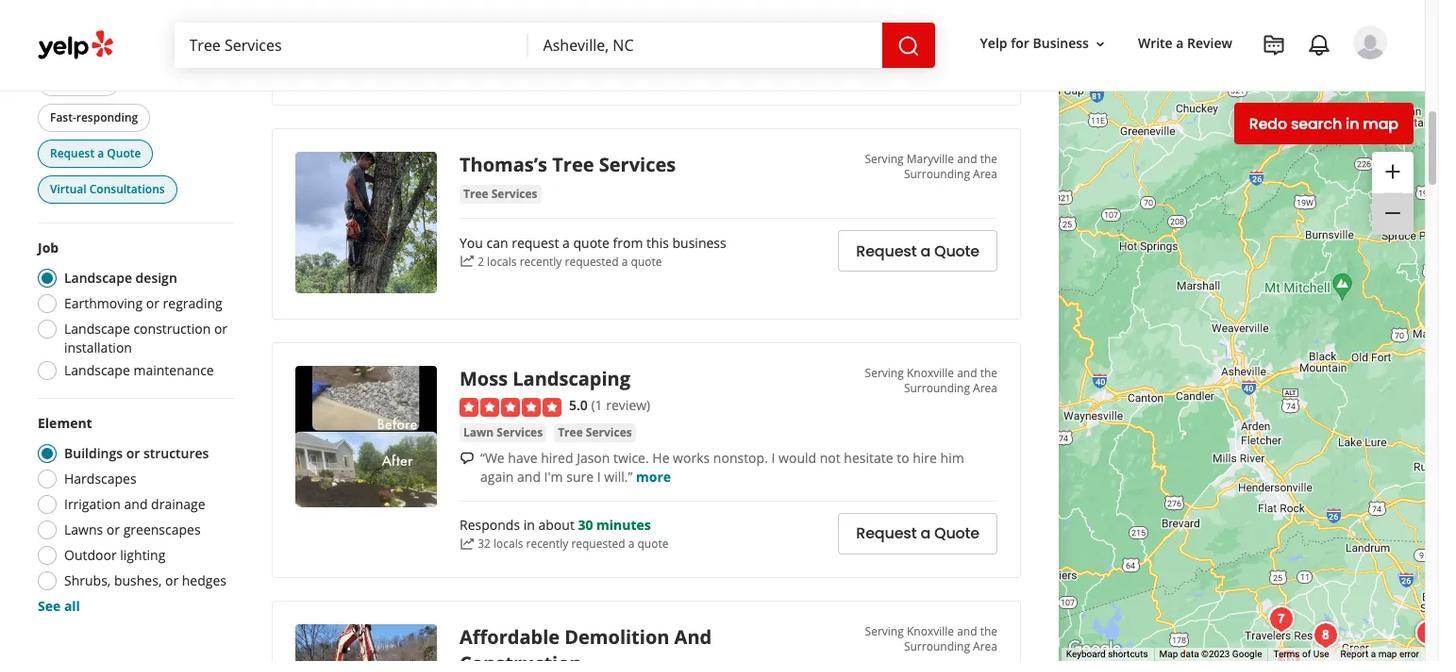 Task type: vqa. For each thing, say whether or not it's contained in the screenshot.
the serving knoxville and the surrounding area to the top
yes



Task type: locate. For each thing, give the bounding box(es) containing it.
earthmoving
[[64, 294, 143, 312]]

tree down thomas's
[[463, 186, 488, 202]]

in for 30 minutes
[[523, 516, 535, 534]]

keyboard
[[1066, 649, 1106, 660]]

in right search
[[1346, 113, 1359, 134]]

1 serving knoxville and the surrounding area from the top
[[865, 365, 997, 397]]

0 horizontal spatial tree services link
[[460, 185, 541, 204]]

quote for 32 locals recently requested a quote
[[637, 536, 668, 552]]

request a quote down fast-responding 'button'
[[50, 145, 141, 161]]

i
[[771, 449, 775, 467], [597, 468, 601, 486]]

locals right 32
[[493, 536, 523, 552]]

request a quote for 5 locals recently requested a quote
[[856, 51, 979, 72]]

locals right 5
[[487, 64, 517, 80]]

quote down this
[[631, 254, 662, 270]]

0 vertical spatial the
[[980, 151, 997, 167]]

landscape down installation at the left bottom
[[64, 361, 130, 379]]

services up the have
[[497, 424, 543, 440]]

requested for hours
[[565, 64, 619, 80]]

lawn services button
[[460, 423, 547, 442]]

1 vertical spatial 16 trending v2 image
[[460, 254, 475, 269]]

locals down can
[[487, 254, 517, 270]]

tree services button for tree services link associated with lawn services link
[[554, 423, 636, 442]]

or for structures
[[126, 444, 140, 462]]

recently down responds in about 7 hours
[[520, 64, 562, 80]]

a right search image
[[920, 51, 930, 72]]

map
[[1363, 113, 1398, 134], [1378, 649, 1397, 660]]

error
[[1399, 649, 1419, 660]]

0 vertical spatial option group
[[32, 239, 234, 386]]

map up "zoom in" image
[[1363, 113, 1398, 134]]

hired
[[541, 449, 573, 467]]

a down hire
[[920, 523, 930, 545]]

16 speech v2 image
[[460, 451, 475, 467]]

1 surrounding from the top
[[904, 166, 970, 182]]

1 vertical spatial surrounding
[[904, 380, 970, 397]]

0 vertical spatial surrounding
[[904, 166, 970, 182]]

surrounding
[[904, 166, 970, 182], [904, 380, 970, 397], [904, 638, 970, 655]]

works
[[673, 449, 710, 467]]

again
[[480, 468, 514, 486]]

landscape up installation at the left bottom
[[64, 320, 130, 338]]

tree right thomas's
[[552, 152, 594, 178]]

2 vertical spatial serving
[[865, 623, 904, 639]]

recently down request
[[520, 254, 562, 270]]

a down fast-responding 'button'
[[97, 145, 104, 161]]

lawn services
[[463, 424, 543, 440]]

quote for 5 locals recently requested a quote
[[631, 64, 662, 80]]

1 the from the top
[[980, 151, 997, 167]]

3 16 trending v2 image from the top
[[460, 537, 475, 552]]

2 vertical spatial the
[[980, 623, 997, 639]]

fast-responding
[[50, 109, 138, 126]]

landscape
[[64, 269, 132, 287], [64, 320, 130, 338], [64, 361, 130, 379]]

1 16 trending v2 image from the top
[[460, 65, 475, 80]]

quote left yelp
[[934, 51, 979, 72]]

0 vertical spatial recently
[[520, 64, 562, 80]]

tree
[[552, 152, 594, 178], [463, 186, 488, 202], [558, 424, 583, 440]]

7
[[578, 44, 586, 62]]

about up 32 locals recently requested a quote on the left of the page
[[538, 516, 575, 534]]

surrounding inside serving maryville and the surrounding area
[[904, 166, 970, 182]]

redo
[[1249, 113, 1287, 134]]

or right buildings
[[126, 444, 140, 462]]

search
[[1291, 113, 1342, 134]]

recently down the responds in about 30 minutes
[[526, 536, 568, 552]]

services
[[599, 152, 676, 178], [491, 186, 537, 202], [497, 424, 543, 440], [586, 424, 632, 440]]

1 horizontal spatial i
[[771, 449, 775, 467]]

1 vertical spatial tree services link
[[554, 423, 636, 442]]

will."
[[604, 468, 633, 486]]

"we have hired jason twice. he works nonstop. i would not hesitate to hire him again and i'm sure i will."
[[480, 449, 964, 486]]

in up 32 locals recently requested a quote on the left of the page
[[523, 516, 535, 534]]

responds up 5
[[460, 44, 520, 62]]

tree services button for tree services link associated with thomas's tree services link
[[460, 185, 541, 204]]

moss
[[460, 366, 508, 392]]

virtual consultations button
[[38, 176, 177, 204]]

maintenance
[[133, 361, 214, 379]]

1 vertical spatial about
[[538, 516, 575, 534]]

landscape inside 'landscape construction or installation'
[[64, 320, 130, 338]]

16 trending v2 image for responds in about 7 hours
[[460, 65, 475, 80]]

quote down serving maryville and the surrounding area
[[934, 240, 979, 262]]

0 vertical spatial map
[[1363, 113, 1398, 134]]

1 vertical spatial requested
[[565, 254, 619, 270]]

and inside serving maryville and the surrounding area
[[957, 151, 977, 167]]

1 none field from the left
[[189, 35, 513, 56]]

1 vertical spatial recently
[[520, 254, 562, 270]]

0 horizontal spatial tree services button
[[460, 185, 541, 204]]

or down regrading
[[214, 320, 227, 338]]

0 vertical spatial about
[[538, 44, 575, 62]]

1 vertical spatial in
[[1346, 113, 1359, 134]]

32 locals recently requested a quote
[[478, 536, 668, 552]]

quote down minutes
[[637, 536, 668, 552]]

1 vertical spatial responds
[[460, 516, 520, 534]]

area for moss landscaping
[[973, 380, 997, 397]]

redo search in map button
[[1234, 103, 1414, 144]]

shortcuts
[[1108, 649, 1148, 660]]

0 vertical spatial requested
[[565, 64, 619, 80]]

2 serving from the top
[[865, 365, 904, 381]]

0 vertical spatial in
[[523, 44, 535, 62]]

in up 5 locals recently requested a quote
[[523, 44, 535, 62]]

option group containing element
[[32, 414, 234, 616]]

3 area from the top
[[973, 638, 997, 655]]

16 chevron down v2 image
[[1093, 36, 1108, 52]]

a right write
[[1176, 34, 1184, 52]]

about up 5 locals recently requested a quote
[[538, 44, 575, 62]]

map region
[[859, 0, 1439, 661]]

1 vertical spatial knoxville
[[907, 623, 954, 639]]

user actions element
[[965, 24, 1414, 140]]

about for 30
[[538, 516, 575, 534]]

quote down him
[[934, 523, 979, 545]]

16 trending v2 image left 32
[[460, 537, 475, 552]]

2 option group from the top
[[32, 414, 234, 616]]

0 vertical spatial locals
[[487, 64, 517, 80]]

google
[[1232, 649, 1262, 660]]

2 16 trending v2 image from the top
[[460, 254, 475, 269]]

0 vertical spatial knoxville
[[907, 365, 954, 381]]

2 vertical spatial surrounding
[[904, 638, 970, 655]]

area
[[973, 166, 997, 182], [973, 380, 997, 397], [973, 638, 997, 655]]

1 vertical spatial area
[[973, 380, 997, 397]]

he
[[652, 449, 669, 467]]

demolition
[[565, 624, 669, 650]]

1 vertical spatial the
[[980, 365, 997, 381]]

16 trending v2 image
[[460, 65, 475, 80], [460, 254, 475, 269], [460, 537, 475, 552]]

structures
[[143, 444, 209, 462]]

more link
[[636, 468, 671, 486]]

see all
[[38, 597, 80, 615]]

0 vertical spatial serving
[[865, 151, 904, 167]]

or for greenscapes
[[106, 521, 120, 539]]

0 vertical spatial i
[[771, 449, 775, 467]]

2 vertical spatial 16 trending v2 image
[[460, 537, 475, 552]]

about for 7
[[538, 44, 575, 62]]

installation
[[64, 339, 132, 357]]

buildings or structures
[[64, 444, 209, 462]]

request a quote for 2 locals recently requested a quote
[[856, 240, 979, 262]]

outdoor lighting
[[64, 546, 165, 564]]

2 area from the top
[[973, 380, 997, 397]]

map left error
[[1378, 649, 1397, 660]]

1 vertical spatial landscape
[[64, 320, 130, 338]]

16 trending v2 image left 2
[[460, 254, 475, 269]]

area for thomas's tree services
[[973, 166, 997, 182]]

outdoor
[[64, 546, 117, 564]]

or down design
[[146, 294, 159, 312]]

tree services link up jason
[[554, 423, 636, 442]]

option group
[[32, 239, 234, 386], [32, 414, 234, 616]]

None search field
[[174, 23, 939, 68]]

serving for moss landscaping
[[865, 365, 904, 381]]

landscape for landscape construction or installation
[[64, 320, 130, 338]]

serving knoxville and the surrounding area
[[865, 365, 997, 397], [865, 623, 997, 655]]

2 vertical spatial in
[[523, 516, 535, 534]]

0 horizontal spatial none field
[[189, 35, 513, 56]]

tree services button up jason
[[554, 423, 636, 442]]

i left would on the right bottom of the page
[[771, 449, 775, 467]]

request inside featured group
[[50, 145, 95, 161]]

buildings
[[64, 444, 123, 462]]

and
[[957, 151, 977, 167], [957, 365, 977, 381], [517, 468, 541, 486], [124, 495, 148, 513], [957, 623, 977, 639]]

serving
[[865, 151, 904, 167], [865, 365, 904, 381], [865, 623, 904, 639]]

1 vertical spatial map
[[1378, 649, 1397, 660]]

drainage
[[151, 495, 205, 513]]

would
[[779, 449, 816, 467]]

0 vertical spatial 16 trending v2 image
[[460, 65, 475, 80]]

projects image
[[1263, 34, 1285, 57]]

featured group
[[34, 38, 234, 208]]

1 vertical spatial serving
[[865, 365, 904, 381]]

1 horizontal spatial tree services button
[[554, 423, 636, 442]]

0 vertical spatial landscape
[[64, 269, 132, 287]]

request a quote
[[856, 51, 979, 72], [50, 145, 141, 161], [856, 240, 979, 262], [856, 523, 979, 545]]

requested down you can request a quote from this business
[[565, 254, 619, 270]]

irrigation and drainage
[[64, 495, 205, 513]]

a
[[1176, 34, 1184, 52], [920, 51, 930, 72], [622, 64, 628, 80], [97, 145, 104, 161], [562, 234, 570, 252], [920, 240, 930, 262], [622, 254, 628, 270], [920, 523, 930, 545], [628, 536, 634, 552], [1371, 649, 1376, 660]]

services down thomas's
[[491, 186, 537, 202]]

area inside serving maryville and the surrounding area
[[973, 166, 997, 182]]

quote up 2 locals recently requested a quote
[[573, 234, 610, 252]]

affordable
[[460, 624, 560, 650]]

services inside button
[[497, 424, 543, 440]]

group
[[1372, 152, 1414, 235]]

i right 'sure'
[[597, 468, 601, 486]]

quote for 2 locals recently requested a quote
[[934, 240, 979, 262]]

2 vertical spatial locals
[[493, 536, 523, 552]]

recently
[[520, 64, 562, 80], [520, 254, 562, 270], [526, 536, 568, 552]]

the inside serving maryville and the surrounding area
[[980, 151, 997, 167]]

landscape design
[[64, 269, 177, 287]]

jab construccion and landscaping image
[[1410, 615, 1439, 653]]

2 the from the top
[[980, 365, 997, 381]]

or inside 'landscape construction or installation'
[[214, 320, 227, 338]]

request a quote inside featured group
[[50, 145, 141, 161]]

quote
[[631, 64, 662, 80], [573, 234, 610, 252], [631, 254, 662, 270], [637, 536, 668, 552]]

yelp for business
[[980, 34, 1089, 52]]

0 vertical spatial tree services link
[[460, 185, 541, 204]]

quote
[[934, 51, 979, 72], [107, 145, 141, 161], [934, 240, 979, 262], [934, 523, 979, 545]]

irrigation
[[64, 495, 121, 513]]

0 horizontal spatial i
[[597, 468, 601, 486]]

quote down near field
[[631, 64, 662, 80]]

1 horizontal spatial tree services link
[[554, 423, 636, 442]]

1 landscape from the top
[[64, 269, 132, 287]]

16 trending v2 image left 5
[[460, 65, 475, 80]]

map data ©2023 google
[[1159, 649, 1262, 660]]

business
[[1033, 34, 1089, 52]]

request a quote left yelp
[[856, 51, 979, 72]]

tree services link down thomas's
[[460, 185, 541, 204]]

serving inside serving maryville and the surrounding area
[[865, 151, 904, 167]]

2 knoxville from the top
[[907, 623, 954, 639]]

1 horizontal spatial none field
[[543, 35, 867, 56]]

request
[[856, 51, 917, 72], [50, 145, 95, 161], [856, 240, 917, 262], [856, 523, 917, 545]]

requested down 30
[[571, 536, 625, 552]]

1 serving from the top
[[865, 151, 904, 167]]

none field the find
[[189, 35, 513, 56]]

0 vertical spatial tree
[[552, 152, 594, 178]]

2 landscape from the top
[[64, 320, 130, 338]]

2 surrounding from the top
[[904, 380, 970, 397]]

None field
[[189, 35, 513, 56], [543, 35, 867, 56]]

16 trending v2 image for responds in about 30 minutes
[[460, 537, 475, 552]]

or up outdoor lighting
[[106, 521, 120, 539]]

request a quote button for 2 locals recently requested a quote
[[838, 230, 997, 272]]

1 area from the top
[[973, 166, 997, 182]]

5 star rating image
[[460, 398, 561, 417]]

knoxville
[[907, 365, 954, 381], [907, 623, 954, 639]]

request a quote down serving maryville and the surrounding area
[[856, 240, 979, 262]]

2 vertical spatial recently
[[526, 536, 568, 552]]

request
[[512, 234, 559, 252]]

you can request a quote from this business
[[460, 234, 726, 252]]

moss landscaping link
[[460, 366, 630, 392]]

2 serving knoxville and the surrounding area from the top
[[865, 623, 997, 655]]

a right report on the bottom right of page
[[1371, 649, 1376, 660]]

1 vertical spatial tree services button
[[554, 423, 636, 442]]

see
[[38, 597, 61, 615]]

5
[[478, 64, 484, 80]]

responds up 32
[[460, 516, 520, 534]]

2
[[478, 254, 484, 270]]

Find text field
[[189, 35, 513, 56]]

0 vertical spatial tree services button
[[460, 185, 541, 204]]

tree services link for thomas's tree services link
[[460, 185, 541, 204]]

jason
[[577, 449, 610, 467]]

review
[[1187, 34, 1232, 52]]

option group containing job
[[32, 239, 234, 386]]

2 about from the top
[[538, 516, 575, 534]]

search image
[[897, 35, 920, 57]]

request a quote down hire
[[856, 523, 979, 545]]

1 knoxville from the top
[[907, 365, 954, 381]]

1 about from the top
[[538, 44, 575, 62]]

2 responds from the top
[[460, 516, 520, 534]]

requested down 7
[[565, 64, 619, 80]]

1 vertical spatial option group
[[32, 414, 234, 616]]

0 vertical spatial responds
[[460, 44, 520, 62]]

0 vertical spatial serving knoxville and the surrounding area
[[865, 365, 997, 397]]

juan landscaping image
[[1307, 617, 1345, 655]]

request for 32 locals recently requested a quote
[[856, 523, 917, 545]]

google image
[[1063, 637, 1126, 661]]

1 responds from the top
[[460, 44, 520, 62]]

and
[[674, 624, 712, 650]]

about
[[538, 44, 575, 62], [538, 516, 575, 534]]

design
[[136, 269, 177, 287]]

1 option group from the top
[[32, 239, 234, 386]]

landscape up earthmoving
[[64, 269, 132, 287]]

surrounding for thomas's tree services
[[904, 166, 970, 182]]

2 vertical spatial landscape
[[64, 361, 130, 379]]

2 vertical spatial requested
[[571, 536, 625, 552]]

2 vertical spatial area
[[973, 638, 997, 655]]

0 vertical spatial area
[[973, 166, 997, 182]]

responds for responds in about 30 minutes
[[460, 516, 520, 534]]

twice.
[[613, 449, 649, 467]]

quote up consultations
[[107, 145, 141, 161]]

map inside button
[[1363, 113, 1398, 134]]

tree down the 5.0
[[558, 424, 583, 440]]

3 surrounding from the top
[[904, 638, 970, 655]]

tree services button down thomas's
[[460, 185, 541, 204]]

3 landscape from the top
[[64, 361, 130, 379]]

quote for 5 locals recently requested a quote
[[934, 51, 979, 72]]

keyboard shortcuts
[[1066, 649, 1148, 660]]

or for regrading
[[146, 294, 159, 312]]

recently for 30 minutes
[[526, 536, 568, 552]]

2 none field from the left
[[543, 35, 867, 56]]

1 vertical spatial serving knoxville and the surrounding area
[[865, 623, 997, 655]]

more
[[636, 468, 671, 486]]

cj b. image
[[1353, 25, 1387, 59]]



Task type: describe. For each thing, give the bounding box(es) containing it.
thomas's tree services tree services
[[460, 152, 676, 202]]

notifications image
[[1308, 34, 1331, 57]]

write
[[1138, 34, 1173, 52]]

and inside "we have hired jason twice. he works nonstop. i would not hesitate to hire him again and i'm sure i will."
[[517, 468, 541, 486]]

locals for responds in about 30 minutes
[[493, 536, 523, 552]]

fast-responding button
[[38, 104, 150, 132]]

in inside button
[[1346, 113, 1359, 134]]

keyboard shortcuts button
[[1066, 648, 1148, 661]]

hours
[[589, 44, 627, 62]]

consultations
[[89, 181, 165, 197]]

of
[[1302, 649, 1311, 660]]

for
[[1011, 34, 1029, 52]]

virtual consultations
[[50, 181, 165, 197]]

affordable demolition and construction
[[460, 624, 712, 661]]

alfonso landscaping image
[[1270, 644, 1308, 661]]

greenscapes
[[123, 521, 201, 539]]

jose m construction image
[[1410, 615, 1439, 653]]

minutes
[[596, 516, 651, 534]]

2 locals recently requested a quote
[[478, 254, 662, 270]]

featured
[[38, 38, 97, 56]]

hedges
[[182, 572, 226, 590]]

3 serving from the top
[[865, 623, 904, 639]]

responds for responds in about 7 hours
[[460, 44, 520, 62]]

use
[[1313, 649, 1329, 660]]

regrading
[[163, 294, 222, 312]]

the for moss landscaping
[[980, 365, 997, 381]]

moss landscaping
[[460, 366, 630, 392]]

recently for 7 hours
[[520, 64, 562, 80]]

tree services link for lawn services link
[[554, 423, 636, 442]]

map
[[1159, 649, 1178, 660]]

surrounding for moss landscaping
[[904, 380, 970, 397]]

lawn
[[463, 424, 494, 440]]

thomas's
[[460, 152, 547, 178]]

terms
[[1273, 649, 1300, 660]]

a down serving maryville and the surrounding area
[[920, 240, 930, 262]]

thomas's tree services link
[[460, 152, 676, 178]]

this
[[646, 234, 669, 252]]

from
[[613, 234, 643, 252]]

Near text field
[[543, 35, 867, 56]]

or left hedges
[[165, 572, 178, 590]]

quote for 2 locals recently requested a quote
[[631, 254, 662, 270]]

5.0 (1 review)
[[569, 397, 650, 414]]

thomas's tree services image
[[295, 152, 437, 294]]

a inside featured group
[[97, 145, 104, 161]]

review)
[[606, 397, 650, 414]]

moss landscaping image
[[295, 366, 437, 508]]

landscape for landscape design
[[64, 269, 132, 287]]

request a quote for 32 locals recently requested a quote
[[856, 523, 979, 545]]

him
[[940, 449, 964, 467]]

landscape for landscape maintenance
[[64, 361, 130, 379]]

see all button
[[38, 597, 80, 615]]

landscaping
[[513, 366, 630, 392]]

business
[[672, 234, 726, 252]]

lawns or greenscapes
[[64, 521, 201, 539]]

1 vertical spatial i
[[597, 468, 601, 486]]

fast-
[[50, 109, 76, 126]]

request for 2 locals recently requested a quote
[[856, 240, 917, 262]]

a down from
[[622, 254, 628, 270]]

request a quote button for 5 locals recently requested a quote
[[838, 41, 997, 82]]

bushes,
[[114, 572, 162, 590]]

lawn services link
[[460, 423, 547, 442]]

serving for thomas's tree services
[[865, 151, 904, 167]]

5.0
[[569, 397, 588, 414]]

landscape construction or installation
[[64, 320, 227, 357]]

a up 2 locals recently requested a quote
[[562, 234, 570, 252]]

responds in about 30 minutes
[[460, 516, 651, 534]]

locals for responds in about 7 hours
[[487, 64, 517, 80]]

request a quote button for 32 locals recently requested a quote
[[838, 513, 997, 554]]

can
[[486, 234, 508, 252]]

services up from
[[599, 152, 676, 178]]

hesitate
[[844, 449, 893, 467]]

requested for minutes
[[571, 536, 625, 552]]

32
[[478, 536, 491, 552]]

maryville
[[907, 151, 954, 167]]

landscape maintenance
[[64, 361, 214, 379]]

responds in about 7 hours
[[460, 44, 627, 62]]

shrubs, bushes, or hedges
[[64, 572, 226, 590]]

sure
[[566, 468, 594, 486]]

write a review link
[[1130, 27, 1240, 61]]

1 vertical spatial tree
[[463, 186, 488, 202]]

a down minutes
[[628, 536, 634, 552]]

services down 5.0 (1 review)
[[586, 424, 632, 440]]

tree services
[[558, 424, 632, 440]]

yelp for business button
[[972, 27, 1115, 61]]

zoom out image
[[1381, 202, 1404, 225]]

terms of use link
[[1273, 649, 1329, 660]]

yelp
[[980, 34, 1007, 52]]

you
[[460, 234, 483, 252]]

report a map error
[[1341, 649, 1419, 660]]

3 the from the top
[[980, 623, 997, 639]]

construction
[[460, 651, 582, 661]]

construction
[[133, 320, 211, 338]]

in for 7 hours
[[523, 44, 535, 62]]

dirttrax excavating image
[[1263, 601, 1300, 639]]

request for 5 locals recently requested a quote
[[856, 51, 917, 72]]

the for thomas's tree services
[[980, 151, 997, 167]]

2 vertical spatial tree
[[558, 424, 583, 440]]

lighting
[[120, 546, 165, 564]]

data
[[1180, 649, 1199, 660]]

©2023
[[1201, 649, 1230, 660]]

lawns
[[64, 521, 103, 539]]

a down hours
[[622, 64, 628, 80]]

quote for 32 locals recently requested a quote
[[934, 523, 979, 545]]

redo search in map
[[1249, 113, 1398, 134]]

nonstop.
[[713, 449, 768, 467]]

quote inside featured group
[[107, 145, 141, 161]]

1 vertical spatial locals
[[487, 254, 517, 270]]

and inside option group
[[124, 495, 148, 513]]

zoom in image
[[1381, 160, 1404, 183]]

all
[[64, 597, 80, 615]]

write a review
[[1138, 34, 1232, 52]]

none field near
[[543, 35, 867, 56]]

a inside the write a review link
[[1176, 34, 1184, 52]]

report a map error link
[[1341, 649, 1419, 660]]

virtual
[[50, 181, 86, 197]]

serving maryville and the surrounding area
[[865, 151, 997, 182]]

5 locals recently requested a quote
[[478, 64, 662, 80]]

hire
[[913, 449, 937, 467]]



